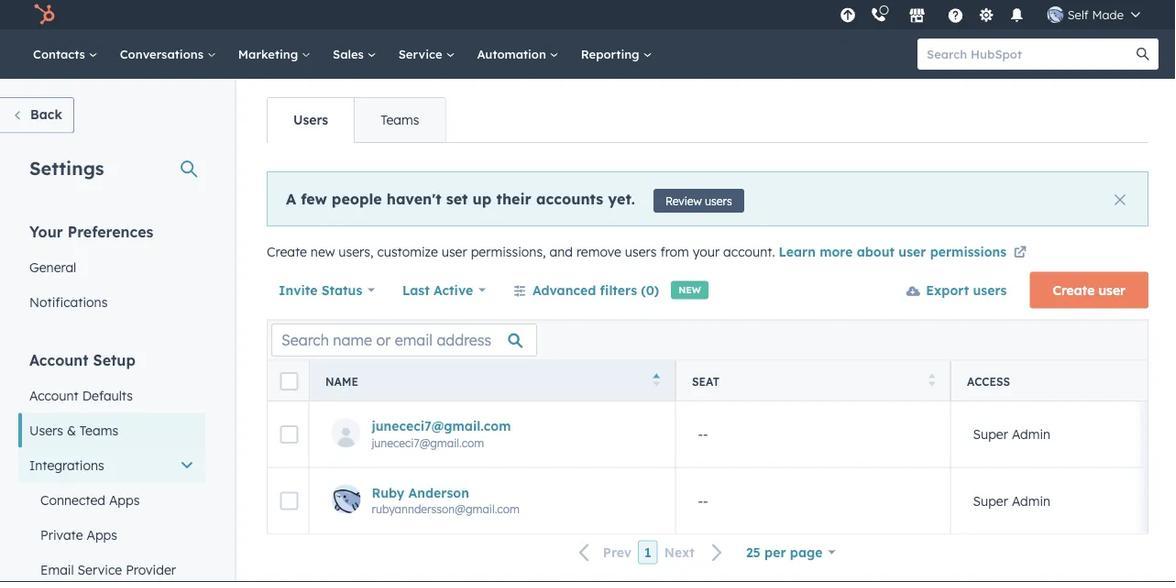 Task type: describe. For each thing, give the bounding box(es) containing it.
a few people haven't set up their accounts yet.
[[286, 189, 635, 208]]

new
[[679, 284, 701, 296]]

ruby
[[372, 484, 405, 500]]

users & teams link
[[18, 413, 205, 448]]

prev button
[[568, 541, 638, 565]]

account.
[[723, 244, 775, 260]]

people
[[332, 189, 382, 208]]

review users button
[[654, 189, 744, 213]]

create user
[[1053, 282, 1126, 298]]

25
[[746, 544, 761, 560]]

notifications button
[[1002, 0, 1033, 29]]

settings link
[[975, 5, 998, 24]]

set
[[446, 189, 468, 208]]

invite status
[[279, 282, 362, 298]]

more
[[820, 244, 853, 260]]

press to sort. element
[[929, 373, 935, 389]]

1 vertical spatial users
[[625, 244, 657, 260]]

ruby anderson image
[[1048, 6, 1064, 23]]

rubyanndersson@gmail.com
[[372, 502, 520, 515]]

teams inside account setup element
[[80, 422, 118, 438]]

junececi7@gmail.com junececi7@gmail.com
[[372, 417, 511, 449]]

haven't
[[387, 189, 442, 208]]

users & teams
[[29, 422, 118, 438]]

&
[[67, 422, 76, 438]]

25 per page
[[746, 544, 823, 560]]

press to sort. image
[[929, 373, 935, 386]]

learn more about user permissions link
[[779, 243, 1030, 265]]

last
[[403, 282, 430, 298]]

per
[[765, 544, 786, 560]]

anderson
[[409, 484, 469, 500]]

junececi7@gmail.com link
[[372, 417, 657, 433]]

invite status button
[[278, 272, 376, 309]]

ascending sort. press to sort descending. element
[[653, 373, 660, 389]]

link opens in a new window image
[[1014, 243, 1027, 265]]

link opens in a new window image
[[1014, 247, 1027, 260]]

admin for ruby anderson
[[1012, 492, 1051, 508]]

upgrade image
[[840, 8, 857, 24]]

super for ruby anderson
[[973, 492, 1008, 508]]

(0)
[[641, 282, 659, 298]]

notifications
[[29, 294, 108, 310]]

service inside 'link'
[[399, 46, 446, 61]]

hubspot image
[[33, 4, 55, 26]]

from
[[660, 244, 689, 260]]

a
[[286, 189, 296, 208]]

1
[[645, 544, 652, 560]]

calling icon image
[[871, 7, 887, 24]]

private
[[40, 527, 83, 543]]

Search name or email address search field
[[271, 324, 537, 357]]

review
[[666, 194, 702, 208]]

advanced filters (0) button
[[501, 272, 671, 309]]

reporting
[[581, 46, 643, 61]]

apps for private apps
[[87, 527, 117, 543]]

account defaults
[[29, 387, 133, 403]]

advanced filters (0)
[[533, 282, 659, 298]]

next
[[664, 544, 695, 560]]

users link
[[268, 98, 354, 142]]

create for create new users, customize user permissions, and remove users from your account.
[[267, 244, 307, 260]]

their
[[496, 189, 532, 208]]

create new users, customize user permissions, and remove users from your account.
[[267, 244, 779, 260]]

search button
[[1128, 39, 1159, 70]]

your
[[29, 222, 63, 241]]

about
[[857, 244, 895, 260]]

your preferences
[[29, 222, 153, 241]]

reporting link
[[570, 29, 663, 79]]

integrations
[[29, 457, 104, 473]]

contacts
[[33, 46, 89, 61]]

super admin for ruby anderson
[[973, 492, 1051, 508]]

export
[[926, 282, 969, 298]]

active
[[434, 282, 473, 298]]

sales link
[[322, 29, 388, 79]]

last active
[[403, 282, 473, 298]]

connected apps link
[[18, 483, 205, 518]]

access
[[967, 374, 1010, 388]]

up
[[473, 189, 492, 208]]

prev
[[603, 544, 632, 560]]

0 horizontal spatial user
[[442, 244, 467, 260]]

made
[[1092, 7, 1124, 22]]

connected apps
[[40, 492, 140, 508]]

email
[[40, 562, 74, 578]]

super admin for junececi7@gmail.com
[[973, 426, 1051, 442]]

marketing link
[[227, 29, 322, 79]]

self made
[[1068, 7, 1124, 22]]

learn
[[779, 244, 816, 260]]

users for review users
[[705, 194, 732, 208]]

conversations link
[[109, 29, 227, 79]]

admin for junececi7@gmail.com
[[1012, 426, 1051, 442]]

conversations
[[120, 46, 207, 61]]

account defaults link
[[18, 378, 205, 413]]

ruby anderson rubyanndersson@gmail.com
[[372, 484, 520, 515]]

user inside button
[[1099, 282, 1126, 298]]



Task type: locate. For each thing, give the bounding box(es) containing it.
2 admin from the top
[[1012, 492, 1051, 508]]

service down private apps link
[[77, 562, 122, 578]]

help image
[[948, 8, 964, 25]]

page
[[790, 544, 823, 560]]

1 -- from the top
[[698, 426, 708, 442]]

pagination navigation
[[568, 540, 734, 565]]

advanced
[[533, 282, 596, 298]]

automation
[[477, 46, 550, 61]]

next button
[[658, 541, 734, 565]]

2 super admin from the top
[[973, 492, 1051, 508]]

defaults
[[82, 387, 133, 403]]

email service provider
[[40, 562, 176, 578]]

1 horizontal spatial create
[[1053, 282, 1095, 298]]

teams
[[381, 112, 419, 128], [80, 422, 118, 438]]

status
[[322, 282, 362, 298]]

2 horizontal spatial users
[[973, 282, 1007, 298]]

1 vertical spatial junececi7@gmail.com
[[372, 435, 484, 449]]

notifications image
[[1009, 8, 1026, 25]]

navigation containing users
[[267, 97, 446, 143]]

accounts
[[536, 189, 603, 208]]

invite
[[279, 282, 318, 298]]

general
[[29, 259, 76, 275]]

users,
[[339, 244, 374, 260]]

super
[[973, 426, 1008, 442], [973, 492, 1008, 508]]

0 horizontal spatial users
[[625, 244, 657, 260]]

marketing
[[238, 46, 302, 61]]

users
[[705, 194, 732, 208], [625, 244, 657, 260], [973, 282, 1007, 298]]

1 horizontal spatial users
[[293, 112, 328, 128]]

-- down seat
[[698, 426, 708, 442]]

back
[[30, 106, 62, 122]]

export users
[[926, 282, 1007, 298]]

export users button
[[895, 272, 1019, 309]]

1 vertical spatial create
[[1053, 282, 1095, 298]]

setup
[[93, 351, 136, 369]]

user
[[442, 244, 467, 260], [899, 244, 926, 260], [1099, 282, 1126, 298]]

2 junececi7@gmail.com from the top
[[372, 435, 484, 449]]

users left from
[[625, 244, 657, 260]]

admin
[[1012, 426, 1051, 442], [1012, 492, 1051, 508]]

self made button
[[1037, 0, 1152, 29]]

0 vertical spatial users
[[293, 112, 328, 128]]

users for users
[[293, 112, 328, 128]]

0 horizontal spatial create
[[267, 244, 307, 260]]

and
[[550, 244, 573, 260]]

0 horizontal spatial service
[[77, 562, 122, 578]]

apps up email service provider "link"
[[87, 527, 117, 543]]

0 vertical spatial account
[[29, 351, 89, 369]]

1 account from the top
[[29, 351, 89, 369]]

create user button
[[1030, 272, 1149, 309]]

create for create user
[[1053, 282, 1095, 298]]

1 vertical spatial apps
[[87, 527, 117, 543]]

marketplaces image
[[909, 8, 926, 25]]

teams right &
[[80, 422, 118, 438]]

0 vertical spatial apps
[[109, 492, 140, 508]]

Search HubSpot search field
[[918, 39, 1142, 70]]

users inside users link
[[293, 112, 328, 128]]

0 vertical spatial service
[[399, 46, 446, 61]]

account setup element
[[18, 350, 205, 582]]

seat
[[692, 374, 720, 388]]

users inside users & teams link
[[29, 422, 63, 438]]

account
[[29, 351, 89, 369], [29, 387, 79, 403]]

marketplaces button
[[898, 0, 937, 29]]

1 vertical spatial teams
[[80, 422, 118, 438]]

account for account defaults
[[29, 387, 79, 403]]

user right about
[[899, 244, 926, 260]]

0 vertical spatial teams
[[381, 112, 419, 128]]

1 vertical spatial super
[[973, 492, 1008, 508]]

0 vertical spatial --
[[698, 426, 708, 442]]

users
[[293, 112, 328, 128], [29, 422, 63, 438]]

1 vertical spatial service
[[77, 562, 122, 578]]

1 horizontal spatial users
[[705, 194, 732, 208]]

users inside a few people haven't set up their accounts yet. alert
[[705, 194, 732, 208]]

service right sales link
[[399, 46, 446, 61]]

learn more about user permissions
[[779, 244, 1011, 260]]

0 horizontal spatial teams
[[80, 422, 118, 438]]

general link
[[18, 250, 205, 285]]

name
[[325, 374, 358, 388]]

back link
[[0, 97, 74, 133]]

-- for ruby anderson
[[698, 492, 708, 508]]

connected
[[40, 492, 105, 508]]

settings image
[[978, 8, 995, 24]]

integrations button
[[18, 448, 205, 483]]

1 horizontal spatial service
[[399, 46, 446, 61]]

25 per page button
[[734, 534, 847, 571]]

teams down service 'link'
[[381, 112, 419, 128]]

automation link
[[466, 29, 570, 79]]

users down marketing link
[[293, 112, 328, 128]]

service link
[[388, 29, 466, 79]]

2 vertical spatial users
[[973, 282, 1007, 298]]

preferences
[[68, 222, 153, 241]]

1 button
[[638, 540, 658, 564]]

filters
[[600, 282, 637, 298]]

super for junececi7@gmail.com
[[973, 426, 1008, 442]]

1 horizontal spatial user
[[899, 244, 926, 260]]

--
[[698, 426, 708, 442], [698, 492, 708, 508]]

1 vertical spatial admin
[[1012, 492, 1051, 508]]

2 account from the top
[[29, 387, 79, 403]]

user down close icon
[[1099, 282, 1126, 298]]

users right export
[[973, 282, 1007, 298]]

last active button
[[402, 272, 487, 309]]

create inside button
[[1053, 282, 1095, 298]]

service
[[399, 46, 446, 61], [77, 562, 122, 578]]

ruby anderson link
[[372, 484, 657, 500]]

permissions
[[930, 244, 1007, 260]]

settings
[[29, 156, 104, 179]]

1 admin from the top
[[1012, 426, 1051, 442]]

new
[[311, 244, 335, 260]]

1 vertical spatial --
[[698, 492, 708, 508]]

0 vertical spatial users
[[705, 194, 732, 208]]

your preferences element
[[18, 221, 205, 320]]

1 super admin from the top
[[973, 426, 1051, 442]]

apps for connected apps
[[109, 492, 140, 508]]

1 vertical spatial account
[[29, 387, 79, 403]]

customize
[[377, 244, 438, 260]]

users for export users
[[973, 282, 1007, 298]]

2 horizontal spatial user
[[1099, 282, 1126, 298]]

navigation
[[267, 97, 446, 143]]

junececi7@gmail.com
[[372, 417, 511, 433], [372, 435, 484, 449]]

yet.
[[608, 189, 635, 208]]

self made menu
[[835, 0, 1153, 29]]

calling icon button
[[863, 3, 895, 27]]

private apps
[[40, 527, 117, 543]]

0 vertical spatial super admin
[[973, 426, 1051, 442]]

1 horizontal spatial teams
[[381, 112, 419, 128]]

1 vertical spatial users
[[29, 422, 63, 438]]

0 vertical spatial admin
[[1012, 426, 1051, 442]]

-- up next button
[[698, 492, 708, 508]]

close image
[[1115, 194, 1126, 205]]

0 vertical spatial junececi7@gmail.com
[[372, 417, 511, 433]]

few
[[301, 189, 327, 208]]

1 junececi7@gmail.com from the top
[[372, 417, 511, 433]]

a few people haven't set up their accounts yet. alert
[[267, 171, 1149, 226]]

account setup
[[29, 351, 136, 369]]

help button
[[940, 0, 972, 29]]

0 vertical spatial create
[[267, 244, 307, 260]]

apps
[[109, 492, 140, 508], [87, 527, 117, 543]]

users left &
[[29, 422, 63, 438]]

1 super from the top
[[973, 426, 1008, 442]]

sales
[[333, 46, 367, 61]]

search image
[[1137, 48, 1150, 61]]

service inside "link"
[[77, 562, 122, 578]]

1 vertical spatial super admin
[[973, 492, 1051, 508]]

ascending sort. press to sort descending. image
[[653, 373, 660, 386]]

create
[[267, 244, 307, 260], [1053, 282, 1095, 298]]

-- for junececi7@gmail.com
[[698, 426, 708, 442]]

provider
[[126, 562, 176, 578]]

users right review
[[705, 194, 732, 208]]

apps down integrations button
[[109, 492, 140, 508]]

users for users & teams
[[29, 422, 63, 438]]

hubspot link
[[22, 4, 69, 26]]

account up &
[[29, 387, 79, 403]]

contacts link
[[22, 29, 109, 79]]

0 horizontal spatial users
[[29, 422, 63, 438]]

review users
[[666, 194, 732, 208]]

0 vertical spatial super
[[973, 426, 1008, 442]]

account for account setup
[[29, 351, 89, 369]]

your
[[693, 244, 720, 260]]

2 super from the top
[[973, 492, 1008, 508]]

user up active on the left
[[442, 244, 467, 260]]

account up account defaults
[[29, 351, 89, 369]]

upgrade link
[[837, 5, 860, 24]]

junececi7@gmail.com inside junececi7@gmail.com junececi7@gmail.com
[[372, 435, 484, 449]]

2 -- from the top
[[698, 492, 708, 508]]



Task type: vqa. For each thing, say whether or not it's contained in the screenshot.
THE CREATE NEW USERS, CUSTOMIZE USER PERMISSIONS, AND REMOVE USERS FROM YOUR ACCOUNT.
yes



